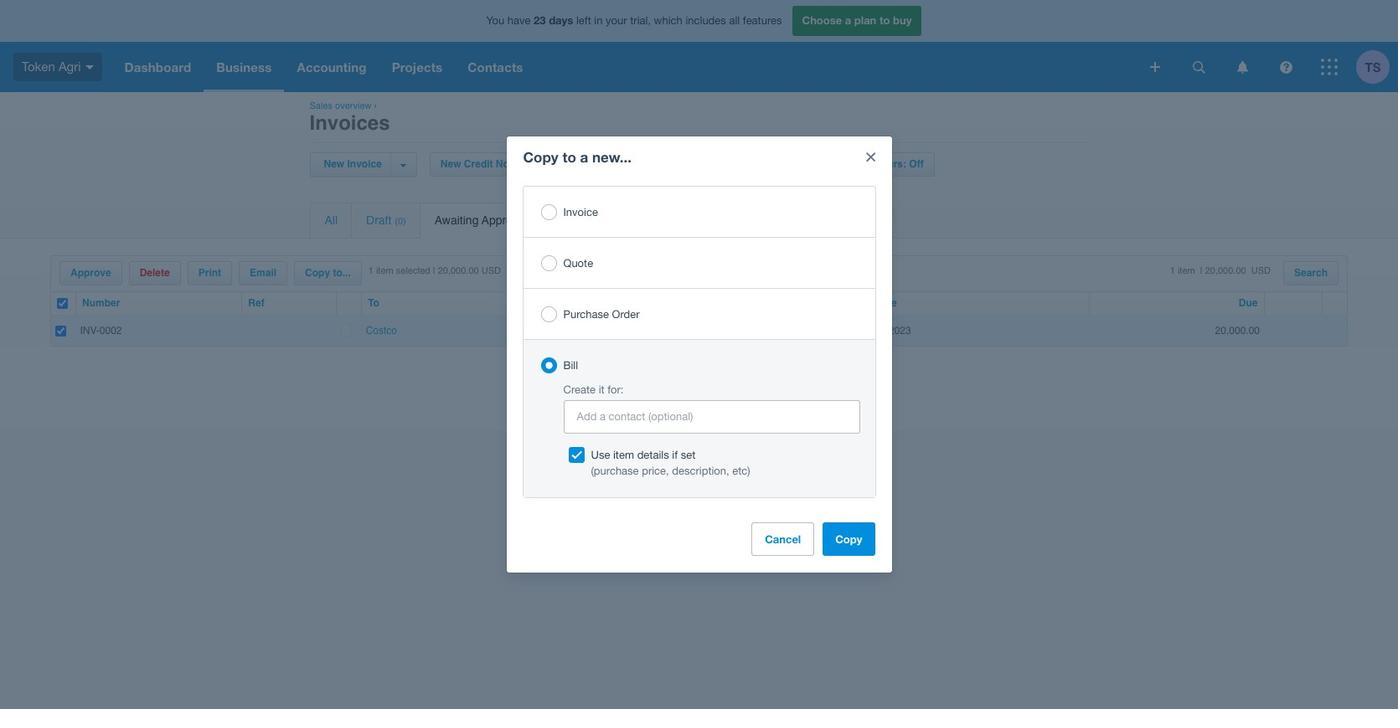 Task type: locate. For each thing, give the bounding box(es) containing it.
svg image
[[1321, 59, 1338, 75], [1150, 62, 1160, 72], [85, 65, 93, 69]]

14,
[[648, 325, 662, 336], [872, 325, 886, 336]]

0 horizontal spatial invoice
[[347, 158, 382, 170]]

1 item selected | 20,000.00 usd
[[368, 266, 501, 276]]

new for new invoice
[[324, 158, 344, 170]]

approval
[[482, 214, 528, 227]]

1 for 1 item selected | 20,000.00 usd
[[368, 266, 374, 276]]

ref
[[248, 297, 264, 309]]

approve link
[[60, 262, 121, 285]]

dec 14, 2023
[[627, 325, 687, 336], [851, 325, 917, 336]]

awaiting payment link
[[556, 204, 692, 238]]

1 invoice from the left
[[347, 158, 382, 170]]

2 1 from the left
[[1170, 266, 1175, 276]]

new credit note
[[441, 158, 518, 170]]

0 horizontal spatial 2023
[[665, 325, 687, 336]]

2 dec 14, 2023 from the left
[[851, 325, 917, 336]]

None checkbox
[[57, 298, 68, 309]]

awaiting approval (1)
[[435, 214, 542, 227]]

0 horizontal spatial 1
[[368, 266, 374, 276]]

20,000.00 down the due link
[[1215, 325, 1260, 336]]

0 horizontal spatial awaiting
[[435, 214, 479, 227]]

dec down date 'link'
[[627, 325, 645, 336]]

svg image inside token agri popup button
[[85, 65, 93, 69]]

awaiting left payment
[[571, 214, 615, 227]]

new for new credit note
[[441, 158, 461, 170]]

new down invoices
[[324, 158, 344, 170]]

1 1 from the left
[[368, 266, 374, 276]]

0 horizontal spatial date
[[629, 297, 651, 309]]

draft (0)
[[366, 214, 406, 227]]

awaiting left 'approval'
[[435, 214, 479, 227]]

choose
[[802, 14, 842, 27]]

selected
[[396, 266, 430, 276]]

0 horizontal spatial svg image
[[1193, 61, 1205, 73]]

in
[[594, 14, 603, 27]]

1 horizontal spatial svg image
[[1237, 61, 1248, 73]]

3 svg image from the left
[[1280, 61, 1292, 73]]

awaiting for awaiting payment
[[571, 214, 615, 227]]

invoice
[[347, 158, 382, 170], [814, 158, 848, 170]]

1 horizontal spatial 20,000.00
[[1215, 325, 1260, 336]]

2 item from the left
[[1178, 266, 1195, 276]]

0 horizontal spatial svg image
[[85, 65, 93, 69]]

2 date from the left
[[875, 297, 897, 309]]

2 14, from the left
[[872, 325, 886, 336]]

1 dec from the left
[[627, 325, 645, 336]]

1
[[368, 266, 374, 276], [1170, 266, 1175, 276]]

0 horizontal spatial dec 14, 2023
[[627, 325, 687, 336]]

1 horizontal spatial new
[[441, 158, 461, 170]]

ts
[[1365, 59, 1381, 74]]

1 horizontal spatial dec 14, 2023
[[851, 325, 917, 336]]

0 horizontal spatial due
[[853, 297, 872, 309]]

trial,
[[630, 14, 651, 27]]

credit
[[464, 158, 493, 170]]

2 due from the left
[[1239, 297, 1258, 309]]

1 item from the left
[[376, 266, 394, 276]]

1 horizontal spatial item
[[1178, 266, 1195, 276]]

1 horizontal spatial dec
[[851, 325, 869, 336]]

due for the due link
[[1239, 297, 1258, 309]]

item for 1 item                          | 20,000.00                              usd
[[1178, 266, 1195, 276]]

None checkbox
[[55, 326, 66, 337]]

a
[[845, 14, 851, 27]]

1 horizontal spatial invoice
[[814, 158, 848, 170]]

date
[[629, 297, 651, 309], [875, 297, 897, 309]]

note
[[496, 158, 518, 170]]

1 horizontal spatial 2023
[[889, 325, 911, 336]]

14, down due date link
[[872, 325, 886, 336]]

item
[[376, 266, 394, 276], [1178, 266, 1195, 276]]

2 horizontal spatial svg image
[[1321, 59, 1338, 75]]

approve
[[70, 267, 111, 279]]

item for 1 item selected | 20,000.00 usd
[[376, 266, 394, 276]]

search
[[1294, 267, 1328, 279]]

0 horizontal spatial new
[[324, 158, 344, 170]]

20,000.00 right the |
[[438, 266, 479, 276]]

invoice inside 'link'
[[814, 158, 848, 170]]

number
[[82, 297, 120, 309]]

0 horizontal spatial item
[[376, 266, 394, 276]]

to
[[880, 14, 890, 27]]

1 horizontal spatial 14,
[[872, 325, 886, 336]]

2 new from the left
[[441, 158, 461, 170]]

1 svg image from the left
[[1193, 61, 1205, 73]]

0 horizontal spatial 20,000.00
[[438, 266, 479, 276]]

print link
[[188, 262, 231, 285]]

invoice left "reminders:"
[[814, 158, 848, 170]]

1 14, from the left
[[648, 325, 662, 336]]

0 vertical spatial 20,000.00
[[438, 266, 479, 276]]

1 horizontal spatial date
[[875, 297, 897, 309]]

1 horizontal spatial due
[[1239, 297, 1258, 309]]

invoice down invoices
[[347, 158, 382, 170]]

1 due from the left
[[853, 297, 872, 309]]

token agri
[[22, 59, 81, 74]]

20,000.00
[[438, 266, 479, 276], [1215, 325, 1260, 336]]

new credit note link
[[430, 153, 528, 176]]

1 awaiting from the left
[[435, 214, 479, 227]]

2 horizontal spatial svg image
[[1280, 61, 1292, 73]]

2 awaiting from the left
[[571, 214, 615, 227]]

dec 14, 2023 down date 'link'
[[627, 325, 687, 336]]

1 item                          | 20,000.00                              usd
[[1170, 266, 1271, 276]]

token agri button
[[0, 42, 112, 92]]

to...
[[333, 267, 351, 279]]

overview
[[335, 101, 372, 111]]

ts banner
[[0, 0, 1398, 92]]

invoices
[[310, 111, 390, 135]]

features
[[743, 14, 782, 27]]

invoice reminders:                                  off
[[814, 158, 924, 170]]

awaiting
[[435, 214, 479, 227], [571, 214, 615, 227]]

1 vertical spatial 20,000.00
[[1215, 325, 1260, 336]]

new
[[324, 158, 344, 170], [441, 158, 461, 170]]

due
[[853, 297, 872, 309], [1239, 297, 1258, 309]]

number link
[[82, 297, 120, 309]]

inv-
[[80, 325, 100, 336]]

1 new from the left
[[324, 158, 344, 170]]

1 horizontal spatial awaiting
[[571, 214, 615, 227]]

1 horizontal spatial 1
[[1170, 266, 1175, 276]]

awaiting payment
[[571, 214, 668, 227]]

1 2023 from the left
[[665, 325, 687, 336]]

1 date from the left
[[629, 297, 651, 309]]

new left credit
[[441, 158, 461, 170]]

dec
[[627, 325, 645, 336], [851, 325, 869, 336]]

your
[[606, 14, 627, 27]]

off
[[909, 158, 924, 170]]

dec 14, 2023 down due date link
[[851, 325, 917, 336]]

2023
[[665, 325, 687, 336], [889, 325, 911, 336]]

svg image
[[1193, 61, 1205, 73], [1237, 61, 1248, 73], [1280, 61, 1292, 73]]

14, down date 'link'
[[648, 325, 662, 336]]

dec down due date link
[[851, 325, 869, 336]]

0 horizontal spatial 14,
[[648, 325, 662, 336]]

0 horizontal spatial dec
[[627, 325, 645, 336]]

2 invoice from the left
[[814, 158, 848, 170]]



Task type: describe. For each thing, give the bounding box(es) containing it.
date link
[[629, 297, 651, 309]]

all
[[325, 214, 338, 227]]

token
[[22, 59, 55, 74]]

payment
[[618, 214, 664, 227]]

email
[[250, 267, 277, 279]]

usd
[[481, 266, 501, 276]]

1 dec 14, 2023 from the left
[[627, 325, 687, 336]]

(1)
[[531, 216, 542, 227]]

costco
[[366, 325, 397, 336]]

delete link
[[130, 262, 180, 285]]

plan
[[854, 14, 877, 27]]

1 for 1 item                          | 20,000.00                              usd
[[1170, 266, 1175, 276]]

new invoice link
[[320, 153, 390, 176]]

copy to...
[[305, 267, 351, 279]]

you have 23 days left in your trial, which includes all features
[[486, 14, 782, 27]]

new invoice
[[324, 158, 382, 170]]

ts button
[[1356, 42, 1398, 92]]

email link
[[240, 262, 287, 285]]

›
[[374, 101, 377, 111]]

to link
[[368, 297, 379, 309]]

2 dec from the left
[[851, 325, 869, 336]]

due for due date
[[853, 297, 872, 309]]

inv-0002
[[80, 325, 122, 336]]

print
[[198, 267, 221, 279]]

reminders:
[[851, 158, 906, 170]]

1 horizontal spatial svg image
[[1150, 62, 1160, 72]]

due date link
[[853, 297, 897, 309]]

includes
[[686, 14, 726, 27]]

send statements link
[[542, 153, 644, 176]]

have
[[508, 14, 531, 27]]

send statements
[[553, 158, 634, 170]]

2 2023 from the left
[[889, 325, 911, 336]]

sales overview link
[[310, 101, 372, 111]]

due link
[[1239, 297, 1258, 309]]

to
[[368, 297, 379, 309]]

delete
[[140, 267, 170, 279]]

send
[[553, 158, 577, 170]]

0002
[[100, 325, 122, 336]]

which
[[654, 14, 683, 27]]

sales overview › invoices
[[310, 101, 390, 135]]

you
[[486, 14, 504, 27]]

costco link
[[366, 325, 397, 336]]

ref link
[[248, 297, 264, 309]]

2 svg image from the left
[[1237, 61, 1248, 73]]

copy
[[305, 267, 330, 279]]

agri
[[59, 59, 81, 74]]

draft
[[366, 214, 392, 227]]

(0)
[[395, 216, 406, 227]]

buy
[[893, 14, 912, 27]]

choose a plan to buy
[[802, 14, 912, 27]]

due date
[[853, 297, 897, 309]]

|
[[433, 266, 435, 276]]

all link
[[310, 204, 351, 238]]

copy to... link
[[295, 262, 361, 285]]

days
[[549, 14, 573, 27]]

left
[[576, 14, 591, 27]]

sales
[[310, 101, 333, 111]]

search link
[[1284, 262, 1338, 285]]

statements
[[580, 158, 634, 170]]

invoice reminders:                                  off link
[[790, 153, 934, 176]]

all
[[729, 14, 740, 27]]

awaiting for awaiting approval (1)
[[435, 214, 479, 227]]

23
[[534, 14, 546, 27]]



Task type: vqa. For each thing, say whether or not it's contained in the screenshot.
the Dec 14, 2023
yes



